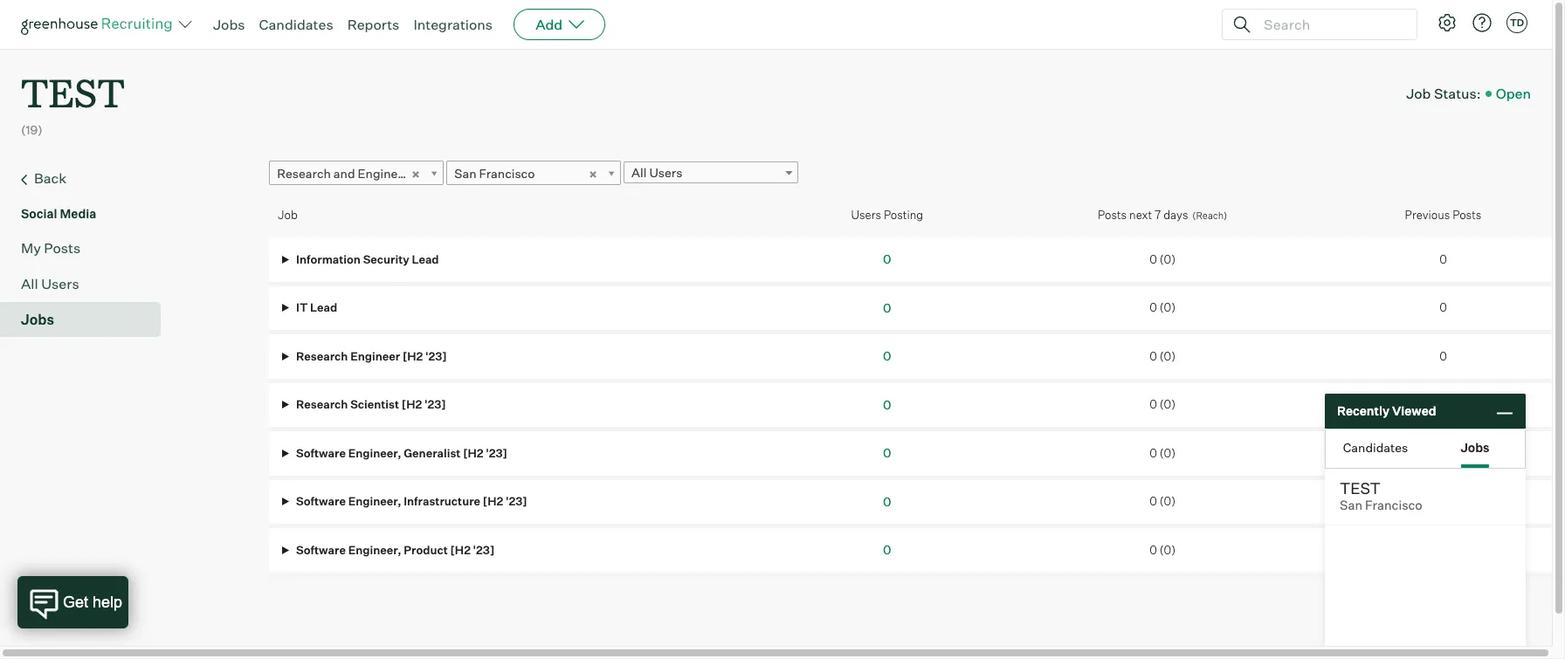 Task type: locate. For each thing, give the bounding box(es) containing it.
0 vertical spatial test
[[21, 66, 125, 118]]

6 0 (0) from the top
[[1150, 495, 1176, 508]]

1 horizontal spatial all users link
[[624, 162, 798, 184]]

0 horizontal spatial users
[[41, 275, 79, 292]]

5 0 (0) from the top
[[1150, 446, 1176, 460]]

1 horizontal spatial jobs
[[213, 16, 245, 33]]

previous
[[1405, 208, 1450, 222]]

2 software from the top
[[296, 495, 346, 508]]

3 0 link from the top
[[883, 349, 891, 363]]

0 link for information security lead
[[883, 252, 891, 267]]

add
[[536, 16, 563, 33]]

job for job
[[278, 208, 298, 222]]

3 engineer, from the top
[[348, 543, 401, 557]]

0 (0) for research engineer [h2 '23]
[[1150, 349, 1176, 363]]

0 horizontal spatial jobs
[[21, 311, 54, 328]]

test up (19)
[[21, 66, 125, 118]]

it
[[296, 301, 308, 315]]

0 horizontal spatial all users link
[[21, 273, 154, 294]]

jobs link down my posts link
[[21, 309, 154, 330]]

test inside test san francisco
[[1340, 479, 1381, 498]]

0 horizontal spatial all users
[[21, 275, 79, 292]]

software engineer, generalist [h2 '23]
[[294, 446, 507, 460]]

previous posts
[[1405, 208, 1482, 222]]

posts for previous posts
[[1453, 208, 1482, 222]]

1 vertical spatial users
[[851, 208, 881, 222]]

'23] right infrastructure
[[506, 495, 527, 508]]

1 horizontal spatial francisco
[[1365, 498, 1423, 514]]

job up the information
[[278, 208, 298, 222]]

0 vertical spatial jobs
[[213, 16, 245, 33]]

7 (0) from the top
[[1160, 543, 1176, 557]]

1 vertical spatial software
[[296, 495, 346, 508]]

back
[[34, 169, 67, 187]]

posts right 'my'
[[44, 239, 81, 256]]

'23]
[[425, 349, 447, 363], [424, 398, 446, 412], [486, 446, 507, 460], [506, 495, 527, 508], [473, 543, 495, 557]]

0 vertical spatial candidates
[[259, 16, 333, 33]]

0 vertical spatial all
[[632, 165, 647, 180]]

4 0 link from the top
[[883, 397, 891, 412]]

2 vertical spatial engineer,
[[348, 543, 401, 557]]

test for test san francisco
[[1340, 479, 1381, 498]]

posts left next
[[1098, 208, 1127, 222]]

0 horizontal spatial candidates
[[259, 16, 333, 33]]

'23] right engineer
[[425, 349, 447, 363]]

6 0 link from the top
[[883, 494, 891, 509]]

2 vertical spatial software
[[296, 543, 346, 557]]

software
[[296, 446, 346, 460], [296, 495, 346, 508], [296, 543, 346, 557]]

research down it lead
[[296, 349, 348, 363]]

information
[[296, 252, 361, 266]]

posts right "previous"
[[1453, 208, 1482, 222]]

all users link
[[624, 162, 798, 184], [21, 273, 154, 294]]

1 engineer, from the top
[[348, 446, 401, 460]]

7 0 link from the top
[[883, 543, 891, 557]]

2 vertical spatial research
[[296, 398, 348, 412]]

0 (0) for software engineer, generalist [h2 '23]
[[1150, 446, 1176, 460]]

candidates link
[[259, 16, 333, 33]]

research
[[277, 166, 331, 181], [296, 349, 348, 363], [296, 398, 348, 412]]

san
[[454, 166, 476, 181], [1340, 498, 1362, 514]]

3 (0) from the top
[[1160, 349, 1176, 363]]

1 horizontal spatial all users
[[632, 165, 682, 180]]

test
[[21, 66, 125, 118], [1340, 479, 1381, 498]]

1 vertical spatial engineer,
[[348, 495, 401, 508]]

'23] right generalist
[[486, 446, 507, 460]]

generalist
[[404, 446, 461, 460]]

0 link
[[883, 252, 891, 267], [883, 300, 891, 315], [883, 349, 891, 363], [883, 397, 891, 412], [883, 446, 891, 460], [883, 494, 891, 509], [883, 543, 891, 557]]

2 horizontal spatial jobs
[[1461, 440, 1490, 455]]

1 horizontal spatial test
[[1340, 479, 1381, 498]]

0 horizontal spatial test
[[21, 66, 125, 118]]

product
[[404, 543, 448, 557]]

francisco
[[479, 166, 535, 181], [1365, 498, 1423, 514]]

1 horizontal spatial candidates
[[1343, 440, 1408, 455]]

1 0 (0) from the top
[[1150, 252, 1176, 266]]

lead right security
[[412, 252, 439, 266]]

1 vertical spatial job
[[278, 208, 298, 222]]

all users for all users link to the right
[[632, 165, 682, 180]]

job left status:
[[1406, 84, 1431, 102]]

engineer
[[350, 349, 400, 363]]

td button
[[1507, 12, 1528, 33]]

research for research scientist [h2 '23]
[[296, 398, 348, 412]]

0 horizontal spatial lead
[[310, 301, 337, 315]]

users
[[649, 165, 682, 180], [851, 208, 881, 222], [41, 275, 79, 292]]

tab list containing candidates
[[1326, 430, 1525, 468]]

1 vertical spatial san
[[1340, 498, 1362, 514]]

'23] for infrastructure
[[506, 495, 527, 508]]

2 0 (0) from the top
[[1150, 301, 1176, 315]]

2 0 link from the top
[[883, 300, 891, 315]]

[h2
[[403, 349, 423, 363], [402, 398, 422, 412], [463, 446, 483, 460], [483, 495, 503, 508], [450, 543, 471, 557]]

'23] for product
[[473, 543, 495, 557]]

engineer, up the software engineer, product [h2 '23]
[[348, 495, 401, 508]]

0 vertical spatial san
[[454, 166, 476, 181]]

candidates down recently viewed
[[1343, 440, 1408, 455]]

recently viewed
[[1337, 404, 1436, 419]]

0 link for research engineer [h2 '23]
[[883, 349, 891, 363]]

1 vertical spatial research
[[296, 349, 348, 363]]

0 link for software engineer, infrastructure [h2 '23]
[[883, 494, 891, 509]]

engineer, down scientist
[[348, 446, 401, 460]]

'23] right product
[[473, 543, 495, 557]]

posts
[[1098, 208, 1127, 222], [1453, 208, 1482, 222], [44, 239, 81, 256]]

lead right it
[[310, 301, 337, 315]]

1 vertical spatial jobs link
[[21, 309, 154, 330]]

1 vertical spatial francisco
[[1365, 498, 1423, 514]]

(reach)
[[1192, 209, 1227, 222]]

engineer, left product
[[348, 543, 401, 557]]

test down the recently
[[1340, 479, 1381, 498]]

6 (0) from the top
[[1160, 495, 1176, 508]]

5 (0) from the top
[[1160, 446, 1176, 460]]

(0) for it lead
[[1160, 301, 1176, 315]]

[h2 right generalist
[[463, 446, 483, 460]]

0 vertical spatial users
[[649, 165, 682, 180]]

integrations
[[413, 16, 493, 33]]

4 (0) from the top
[[1160, 398, 1176, 412]]

all users
[[632, 165, 682, 180], [21, 275, 79, 292]]

all
[[632, 165, 647, 180], [21, 275, 38, 292]]

2 (0) from the top
[[1160, 301, 1176, 315]]

job status:
[[1406, 84, 1481, 102]]

software engineer, infrastructure [h2 '23]
[[294, 495, 527, 508]]

lead
[[412, 252, 439, 266], [310, 301, 337, 315]]

1 software from the top
[[296, 446, 346, 460]]

software for software engineer, infrastructure [h2 '23]
[[296, 495, 346, 508]]

candidates left reports
[[259, 16, 333, 33]]

job for job status:
[[1406, 84, 1431, 102]]

5 0 link from the top
[[883, 446, 891, 460]]

all users for the bottommost all users link
[[21, 275, 79, 292]]

tab list
[[1326, 430, 1525, 468]]

engineer, for generalist
[[348, 446, 401, 460]]

0 horizontal spatial posts
[[44, 239, 81, 256]]

test (19)
[[21, 66, 125, 137]]

0 horizontal spatial all
[[21, 275, 38, 292]]

jobs link
[[213, 16, 245, 33], [21, 309, 154, 330]]

1 vertical spatial all
[[21, 275, 38, 292]]

0 vertical spatial all users
[[632, 165, 682, 180]]

0 vertical spatial research
[[277, 166, 331, 181]]

0 horizontal spatial job
[[278, 208, 298, 222]]

jobs link left "candidates" link
[[213, 16, 245, 33]]

users for all users link to the right
[[649, 165, 682, 180]]

0 vertical spatial engineer,
[[348, 446, 401, 460]]

[h2 right product
[[450, 543, 471, 557]]

engineer,
[[348, 446, 401, 460], [348, 495, 401, 508], [348, 543, 401, 557]]

0 vertical spatial all users link
[[624, 162, 798, 184]]

jobs
[[213, 16, 245, 33], [21, 311, 54, 328], [1461, 440, 1490, 455]]

1 0 link from the top
[[883, 252, 891, 267]]

2 horizontal spatial posts
[[1453, 208, 1482, 222]]

1 horizontal spatial job
[[1406, 84, 1431, 102]]

2 horizontal spatial users
[[851, 208, 881, 222]]

1 horizontal spatial users
[[649, 165, 682, 180]]

(19)
[[21, 122, 43, 137]]

candidates
[[259, 16, 333, 33], [1343, 440, 1408, 455]]

configure image
[[1437, 12, 1458, 33]]

san inside test san francisco
[[1340, 498, 1362, 514]]

research left scientist
[[296, 398, 348, 412]]

test link
[[21, 49, 125, 122]]

(0) for information security lead
[[1160, 252, 1176, 266]]

0 vertical spatial job
[[1406, 84, 1431, 102]]

[h2 for product
[[450, 543, 471, 557]]

1 vertical spatial candidates
[[1343, 440, 1408, 455]]

1 vertical spatial jobs
[[21, 311, 54, 328]]

4 0 (0) from the top
[[1150, 398, 1176, 412]]

1 vertical spatial all users
[[21, 275, 79, 292]]

software for software engineer, product [h2 '23]
[[296, 543, 346, 557]]

2 vertical spatial users
[[41, 275, 79, 292]]

0 vertical spatial software
[[296, 446, 346, 460]]

3 software from the top
[[296, 543, 346, 557]]

san francisco
[[454, 166, 535, 181]]

1 horizontal spatial san
[[1340, 498, 1362, 514]]

1 horizontal spatial all
[[632, 165, 647, 180]]

0 (0)
[[1150, 252, 1176, 266], [1150, 301, 1176, 315], [1150, 349, 1176, 363], [1150, 398, 1176, 412], [1150, 446, 1176, 460], [1150, 495, 1176, 508], [1150, 543, 1176, 557]]

0 vertical spatial lead
[[412, 252, 439, 266]]

0 vertical spatial jobs link
[[213, 16, 245, 33]]

0 vertical spatial francisco
[[479, 166, 535, 181]]

reports link
[[347, 16, 399, 33]]

research left and
[[277, 166, 331, 181]]

software for software engineer, generalist [h2 '23]
[[296, 446, 346, 460]]

[h2 right infrastructure
[[483, 495, 503, 508]]

2 engineer, from the top
[[348, 495, 401, 508]]

0
[[883, 252, 891, 267], [1150, 252, 1157, 266], [1439, 252, 1447, 266], [883, 300, 891, 315], [1150, 301, 1157, 315], [1439, 301, 1447, 315], [883, 349, 891, 363], [1150, 349, 1157, 363], [1439, 349, 1447, 363], [883, 397, 891, 412], [1150, 398, 1157, 412], [1439, 398, 1447, 412], [883, 446, 891, 460], [1150, 446, 1157, 460], [883, 494, 891, 509], [1150, 495, 1157, 508], [883, 543, 891, 557], [1150, 543, 1157, 557]]

7 0 (0) from the top
[[1150, 543, 1176, 557]]

0 (0) for software engineer, product [h2 '23]
[[1150, 543, 1176, 557]]

1 vertical spatial test
[[1340, 479, 1381, 498]]

1 (0) from the top
[[1160, 252, 1176, 266]]

3 0 (0) from the top
[[1150, 349, 1176, 363]]

(0)
[[1160, 252, 1176, 266], [1160, 301, 1176, 315], [1160, 349, 1176, 363], [1160, 398, 1176, 412], [1160, 446, 1176, 460], [1160, 495, 1176, 508], [1160, 543, 1176, 557]]

job
[[1406, 84, 1431, 102], [278, 208, 298, 222]]

social media
[[21, 206, 96, 221]]



Task type: describe. For each thing, give the bounding box(es) containing it.
software engineer, product [h2 '23]
[[294, 543, 495, 557]]

it lead
[[294, 301, 337, 315]]

test san francisco
[[1340, 479, 1423, 514]]

[h2 right scientist
[[402, 398, 422, 412]]

test for test (19)
[[21, 66, 125, 118]]

engineering
[[358, 166, 427, 181]]

0 link for software engineer, product [h2 '23]
[[883, 543, 891, 557]]

posts for my posts
[[44, 239, 81, 256]]

reports
[[347, 16, 399, 33]]

engineer, for infrastructure
[[348, 495, 401, 508]]

0 link for research scientist [h2 '23]
[[883, 397, 891, 412]]

(0) for software engineer, generalist [h2 '23]
[[1160, 446, 1176, 460]]

san francisco link
[[446, 160, 621, 186]]

all for all users link to the right
[[632, 165, 647, 180]]

and
[[334, 166, 355, 181]]

'23] up generalist
[[424, 398, 446, 412]]

research engineer [h2 '23]
[[294, 349, 447, 363]]

0 horizontal spatial san
[[454, 166, 476, 181]]

research and engineering link
[[269, 160, 444, 186]]

0 (0) for software engineer, infrastructure [h2 '23]
[[1150, 495, 1176, 508]]

next
[[1129, 208, 1152, 222]]

research scientist [h2 '23]
[[294, 398, 446, 412]]

posting
[[884, 208, 923, 222]]

infrastructure
[[404, 495, 480, 508]]

1 horizontal spatial lead
[[412, 252, 439, 266]]

open
[[1496, 84, 1531, 102]]

engineer, for product
[[348, 543, 401, 557]]

td
[[1510, 17, 1524, 29]]

francisco inside test san francisco
[[1365, 498, 1423, 514]]

days
[[1164, 208, 1188, 222]]

back link
[[21, 167, 154, 190]]

7
[[1155, 208, 1161, 222]]

users posting
[[851, 208, 923, 222]]

(0) for research engineer [h2 '23]
[[1160, 349, 1176, 363]]

security
[[363, 252, 409, 266]]

my
[[21, 239, 41, 256]]

viewed
[[1392, 404, 1436, 419]]

(0) for software engineer, infrastructure [h2 '23]
[[1160, 495, 1176, 508]]

posts next 7 days (reach)
[[1098, 208, 1227, 222]]

all for the bottommost all users link
[[21, 275, 38, 292]]

0 link for it lead
[[883, 300, 891, 315]]

0 horizontal spatial jobs link
[[21, 309, 154, 330]]

recently
[[1337, 404, 1390, 419]]

Search text field
[[1259, 12, 1401, 37]]

my posts link
[[21, 237, 154, 258]]

1 vertical spatial lead
[[310, 301, 337, 315]]

0 horizontal spatial francisco
[[479, 166, 535, 181]]

(0) for research scientist [h2 '23]
[[1160, 398, 1176, 412]]

integrations link
[[413, 16, 493, 33]]

[h2 right engineer
[[403, 349, 423, 363]]

1 horizontal spatial posts
[[1098, 208, 1127, 222]]

'23] for generalist
[[486, 446, 507, 460]]

add button
[[514, 9, 605, 40]]

0 (0) for information security lead
[[1150, 252, 1176, 266]]

my posts
[[21, 239, 81, 256]]

1 horizontal spatial jobs link
[[213, 16, 245, 33]]

(0) for software engineer, product [h2 '23]
[[1160, 543, 1176, 557]]

0 link for software engineer, generalist [h2 '23]
[[883, 446, 891, 460]]

greenhouse recruiting image
[[21, 14, 178, 35]]

td button
[[1503, 9, 1531, 37]]

media
[[60, 206, 96, 221]]

users for the bottommost all users link
[[41, 275, 79, 292]]

social
[[21, 206, 57, 221]]

[h2 for generalist
[[463, 446, 483, 460]]

0 (0) for research scientist [h2 '23]
[[1150, 398, 1176, 412]]

research for research engineer [h2 '23]
[[296, 349, 348, 363]]

0 (0) for it lead
[[1150, 301, 1176, 315]]

research for research and engineering
[[277, 166, 331, 181]]

[h2 for infrastructure
[[483, 495, 503, 508]]

research and engineering
[[277, 166, 427, 181]]

1 vertical spatial all users link
[[21, 273, 154, 294]]

scientist
[[350, 398, 399, 412]]

status:
[[1434, 84, 1481, 102]]

2 vertical spatial jobs
[[1461, 440, 1490, 455]]

information security lead
[[294, 252, 439, 266]]



Task type: vqa. For each thing, say whether or not it's contained in the screenshot.
software
yes



